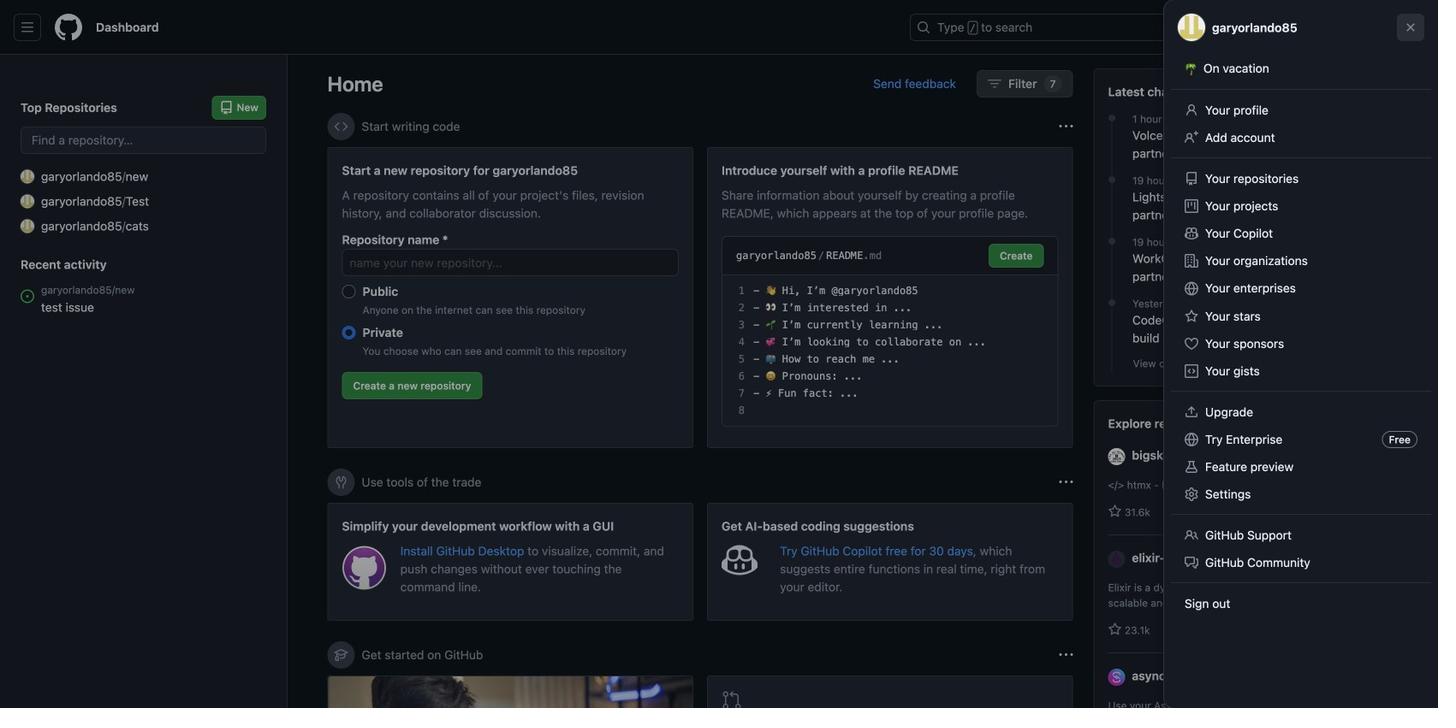 Task type: describe. For each thing, give the bounding box(es) containing it.
1 star image from the top
[[1108, 505, 1122, 519]]

homepage image
[[55, 14, 82, 41]]

explore element
[[1094, 68, 1398, 709]]

2 star image from the top
[[1108, 623, 1122, 637]]

2 dot fill image from the top
[[1105, 235, 1119, 248]]

command palette image
[[1189, 21, 1203, 34]]



Task type: vqa. For each thing, say whether or not it's contained in the screenshot.
second star image from the top of the the explore repositories navigation
yes



Task type: locate. For each thing, give the bounding box(es) containing it.
1 vertical spatial star image
[[1108, 623, 1122, 637]]

star image
[[1108, 505, 1122, 519], [1108, 623, 1122, 637]]

triangle down image
[[1263, 21, 1276, 34]]

0 vertical spatial dot fill image
[[1105, 173, 1119, 187]]

1 vertical spatial dot fill image
[[1105, 235, 1119, 248]]

0 vertical spatial star image
[[1108, 505, 1122, 519]]

account element
[[0, 55, 288, 709]]

3 dot fill image from the top
[[1105, 296, 1119, 310]]

dot fill image
[[1105, 111, 1119, 125]]

1 dot fill image from the top
[[1105, 173, 1119, 187]]

explore repositories navigation
[[1094, 401, 1398, 709]]

2 vertical spatial dot fill image
[[1105, 296, 1119, 310]]

plus image
[[1242, 21, 1256, 34]]

dot fill image
[[1105, 173, 1119, 187], [1105, 235, 1119, 248], [1105, 296, 1119, 310]]



